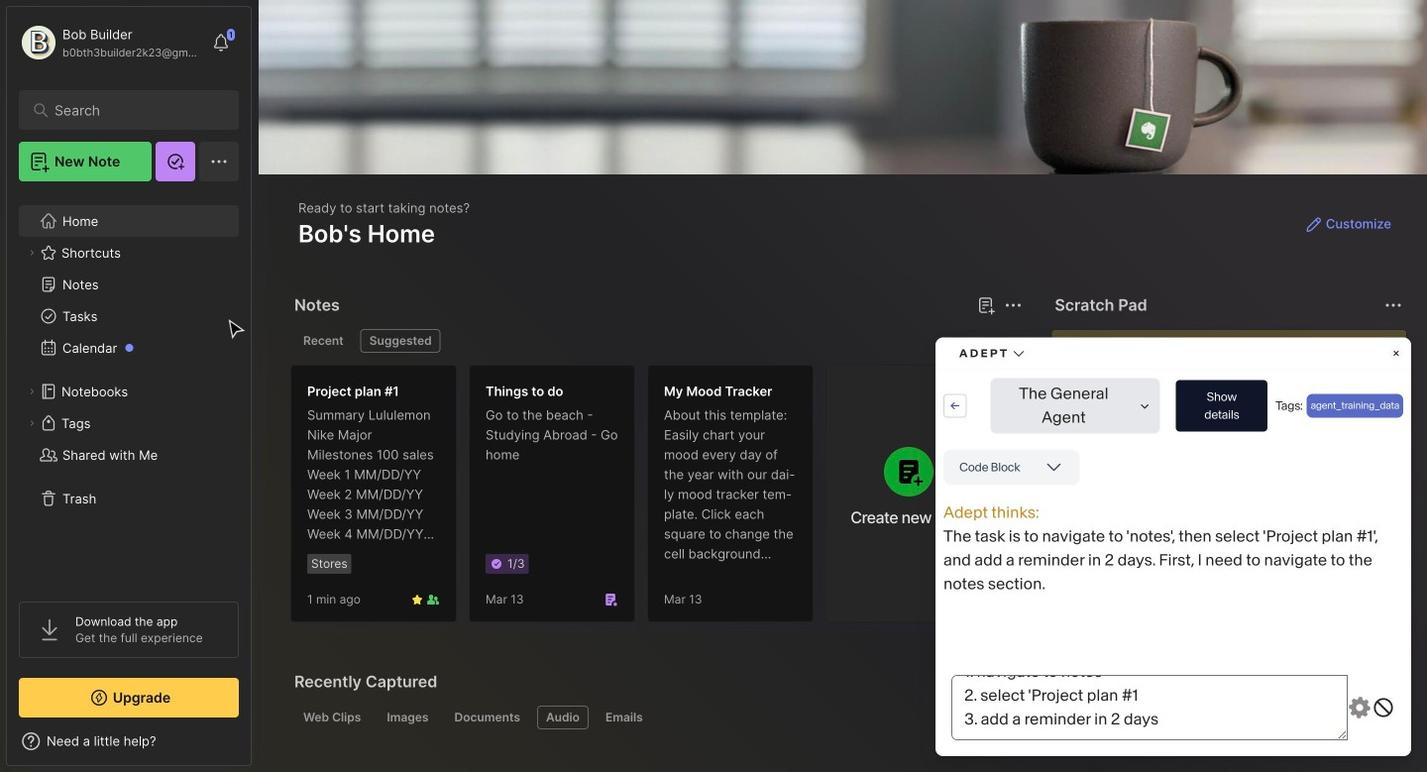 Task type: vqa. For each thing, say whether or not it's contained in the screenshot.
"option"
no



Task type: describe. For each thing, give the bounding box(es) containing it.
Account field
[[19, 23, 202, 62]]

View options field
[[590, 69, 618, 93]]

none search field inside main element
[[55, 98, 213, 122]]

expand notebooks image
[[26, 386, 38, 398]]

add filters image
[[566, 69, 590, 93]]

click to collapse image
[[250, 736, 265, 760]]

Add tag field
[[716, 737, 865, 754]]

Add filters field
[[566, 69, 590, 93]]

Search text field
[[55, 101, 213, 120]]



Task type: locate. For each thing, give the bounding box(es) containing it.
add a reminder image
[[649, 734, 672, 758]]

WHAT'S NEW field
[[7, 726, 251, 758]]

expand tags image
[[26, 417, 38, 429]]

Note Editor text field
[[637, 102, 1421, 725]]

expand note image
[[650, 23, 674, 47]]

note window element
[[636, 6, 1422, 767]]

tree
[[7, 193, 251, 584]]

None search field
[[55, 98, 213, 122]]

Sort options field
[[538, 69, 562, 93]]

add tag image
[[682, 734, 706, 758]]

more actions image
[[1385, 23, 1409, 47]]

More actions field
[[1385, 22, 1409, 47]]

tree inside main element
[[7, 193, 251, 584]]

main element
[[0, 0, 258, 772]]



